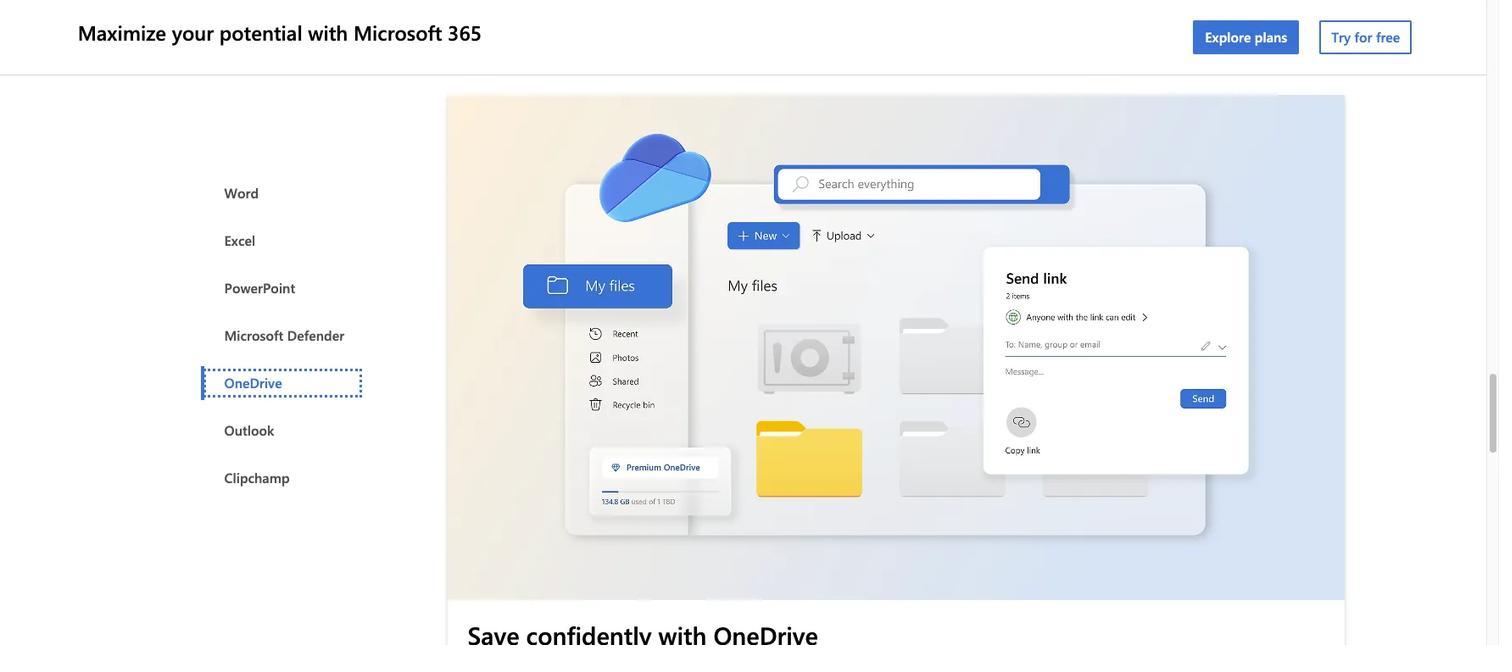 Task type: locate. For each thing, give the bounding box(es) containing it.
0 horizontal spatial microsoft
[[224, 327, 283, 345]]

word
[[224, 184, 259, 202]]

explore plans
[[1205, 28, 1287, 46]]

try
[[1331, 28, 1351, 46]]

microsoft left 365
[[353, 18, 442, 45]]

microsoft inside the explore plans element
[[353, 18, 442, 45]]

0 vertical spatial microsoft
[[353, 18, 442, 45]]

explore plans link
[[1193, 20, 1299, 54]]

microsoft up onedrive
[[224, 327, 283, 345]]

for
[[1355, 28, 1372, 46]]

maximize your potential with microsoft 365
[[78, 18, 482, 45]]

with
[[308, 18, 348, 45]]

1 vertical spatial microsoft
[[224, 327, 283, 345]]

maximize
[[78, 18, 166, 45]]

your
[[172, 18, 214, 45]]

1 horizontal spatial microsoft
[[353, 18, 442, 45]]

defender
[[287, 327, 344, 345]]

microsoft
[[353, 18, 442, 45], [224, 327, 283, 345]]

explore plans element
[[74, 0, 1422, 75]]

word link
[[204, 177, 365, 211]]

tab list
[[201, 177, 365, 509]]

outlook link
[[204, 414, 365, 448]]



Task type: describe. For each thing, give the bounding box(es) containing it.
onedrive link
[[201, 367, 365, 400]]

clipchamp
[[224, 469, 290, 487]]

microsoft inside microsoft defender link
[[224, 327, 283, 345]]

outlook
[[224, 422, 274, 439]]

365
[[448, 18, 482, 45]]

plans
[[1255, 28, 1287, 46]]

explore
[[1205, 28, 1251, 46]]

tab list containing word
[[201, 177, 365, 509]]

try for free
[[1331, 28, 1400, 46]]

potential
[[219, 18, 302, 45]]

excel link
[[204, 224, 365, 258]]

clipchamp link
[[204, 462, 365, 495]]

powerpoint
[[224, 279, 295, 297]]

free
[[1376, 28, 1400, 46]]

powerpoint link
[[204, 272, 365, 306]]

onedrive
[[224, 374, 282, 392]]

try for free link
[[1320, 20, 1412, 54]]

microsoft defender link
[[204, 319, 365, 353]]

microsoft defender
[[224, 327, 344, 345]]

excel
[[224, 232, 255, 250]]



Task type: vqa. For each thing, say whether or not it's contained in the screenshot.
Devices for education LINK
no



